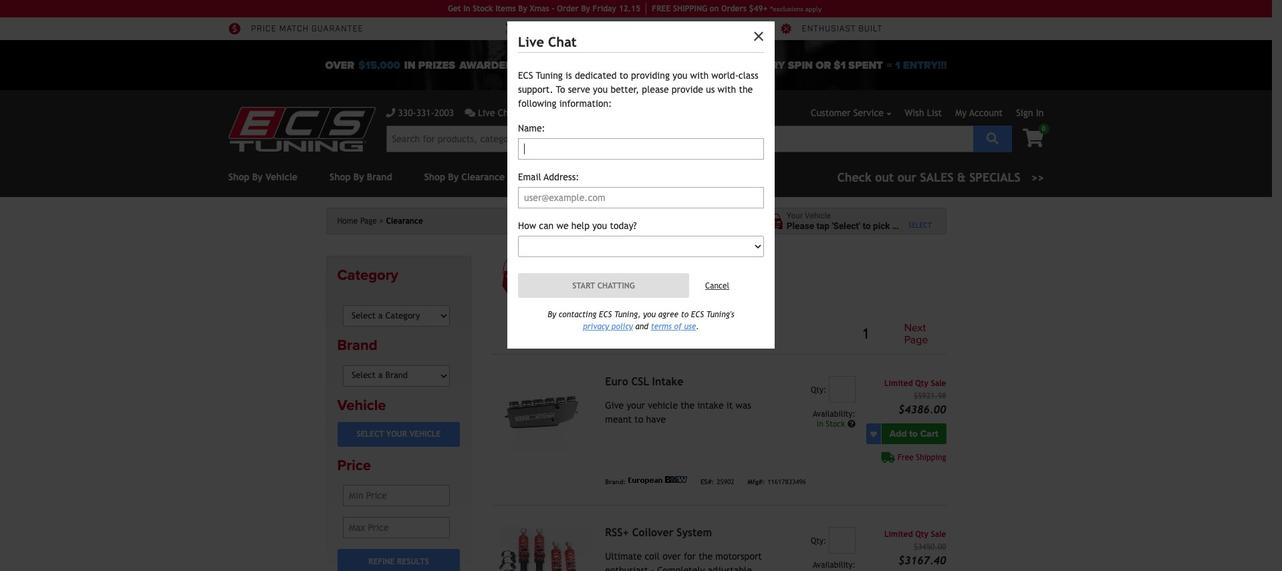 Task type: locate. For each thing, give the bounding box(es) containing it.
list
[[927, 108, 942, 118]]

Min Price number field
[[343, 485, 450, 507]]

you up the and
[[643, 310, 656, 320]]

0 horizontal spatial vehicle
[[648, 401, 678, 411]]

1 vertical spatial limited
[[884, 530, 913, 540]]

0 vertical spatial -
[[552, 4, 555, 13]]

tech
[[568, 24, 591, 34]]

tuning,
[[614, 310, 641, 320]]

and
[[635, 322, 648, 332]]

1 horizontal spatial select
[[908, 221, 932, 229]]

1 sale from the top
[[931, 379, 946, 389]]

2 horizontal spatial vehicle
[[805, 211, 831, 220]]

to up use
[[681, 310, 689, 320]]

page for home
[[360, 217, 377, 226]]

0 vertical spatial live
[[518, 34, 544, 49]]

Your Name text field
[[518, 138, 764, 160]]

to inside by contacting ecs tuning, you agree to ecs tuning's privacy policy and terms of use .
[[681, 310, 689, 320]]

to up 'better,'
[[620, 70, 628, 81]]

add to cart button
[[882, 424, 946, 445]]

limited up the $4386.00
[[884, 379, 913, 389]]

live chat
[[518, 34, 577, 49], [478, 108, 517, 118]]

2 horizontal spatial the
[[739, 84, 753, 95]]

1 horizontal spatial -
[[651, 566, 655, 572]]

question circle image
[[848, 421, 856, 429]]

*exclusions
[[771, 5, 803, 12]]

1 vertical spatial vehicle
[[337, 397, 386, 414]]

chat down order
[[548, 34, 577, 49]]

by left xmas
[[518, 4, 527, 13]]

1 vertical spatial the
[[681, 401, 695, 411]]

331-
[[416, 108, 434, 118]]

1 vertical spatial -
[[651, 566, 655, 572]]

please
[[642, 84, 669, 95]]

vehicle right a
[[900, 221, 929, 231]]

enthusiast built
[[802, 24, 883, 34]]

0 horizontal spatial select
[[357, 430, 384, 439]]

0 vertical spatial qty:
[[811, 386, 827, 395]]

by
[[518, 4, 527, 13], [581, 4, 590, 13], [354, 172, 364, 183], [448, 172, 459, 183], [548, 310, 556, 320]]

1 vertical spatial sale
[[931, 530, 946, 540]]

select up min price number field
[[357, 430, 384, 439]]

live inside document
[[518, 34, 544, 49]]

better,
[[611, 84, 639, 95]]

start chatting
[[572, 281, 635, 290]]

page
[[360, 217, 377, 226], [904, 333, 928, 347]]

free
[[652, 4, 671, 13]]

0 horizontal spatial vehicle
[[337, 397, 386, 414]]

0 vertical spatial price
[[251, 24, 277, 34]]

sales & specials
[[920, 170, 1021, 185]]

1 vertical spatial 1
[[863, 325, 868, 343]]

select your vehicle link
[[337, 422, 460, 447]]

results
[[397, 557, 429, 567]]

1 horizontal spatial shop
[[424, 172, 445, 183]]

live chat down get in stock items by xmas - order by friday 12.15
[[518, 34, 577, 49]]

0 horizontal spatial your
[[386, 430, 407, 439]]

brand:
[[605, 479, 626, 486]]

the down the class
[[739, 84, 753, 95]]

$5921.98
[[914, 392, 946, 401]]

live for live chat document
[[518, 34, 544, 49]]

chat
[[548, 34, 577, 49], [498, 108, 517, 118]]

2 vertical spatial clearance
[[597, 261, 710, 289]]

select for select your vehicle
[[357, 430, 384, 439]]

1 vertical spatial live chat
[[478, 108, 517, 118]]

qty up $5921.98
[[915, 379, 929, 389]]

genuine european bmw - corporate logo image
[[628, 477, 687, 485]]

terms
[[651, 322, 672, 332]]

page right home
[[360, 217, 377, 226]]

live chat document
[[507, 21, 775, 349]]

chat inside the live chat link
[[498, 108, 517, 118]]

select right a
[[908, 221, 932, 229]]

1 vertical spatial select
[[357, 430, 384, 439]]

1 horizontal spatial chat
[[548, 34, 577, 49]]

0 horizontal spatial ecs
[[518, 70, 533, 81]]

2 vertical spatial the
[[699, 552, 713, 562]]

sale up $5921.98
[[931, 379, 946, 389]]

live down xmas
[[518, 34, 544, 49]]

0 vertical spatial the
[[739, 84, 753, 95]]

email
[[518, 172, 541, 183]]

live chat inside document
[[518, 34, 577, 49]]

0 vertical spatial live chat
[[518, 34, 577, 49]]

policy
[[612, 322, 633, 332]]

1 horizontal spatial live
[[518, 34, 544, 49]]

it
[[727, 401, 733, 411]]

Search text field
[[386, 126, 973, 152]]

clearance
[[462, 172, 505, 183], [386, 217, 423, 226], [597, 261, 710, 289]]

clearance up agree
[[597, 261, 710, 289]]

terms of use link
[[651, 322, 696, 332]]

0 horizontal spatial in
[[463, 4, 470, 13]]

sign
[[1016, 108, 1033, 118]]

0 vertical spatial availability:
[[813, 410, 856, 419]]

ping
[[690, 4, 707, 13]]

1 horizontal spatial vehicle
[[410, 430, 441, 439]]

- down coil
[[651, 566, 655, 572]]

following
[[518, 98, 557, 109]]

= 1 entry!!!
[[887, 58, 947, 72]]

limited for $4386.00
[[884, 379, 913, 389]]

shop up home
[[330, 172, 351, 183]]

-
[[552, 4, 555, 13], [651, 566, 655, 572]]

1 horizontal spatial vehicle
[[900, 221, 929, 231]]

can
[[539, 221, 554, 231]]

clearance left email
[[462, 172, 505, 183]]

shop down 330-331-2003
[[424, 172, 445, 183]]

0 vertical spatial in
[[463, 4, 470, 13]]

2 horizontal spatial clearance
[[597, 261, 710, 289]]

live right comments 'image'
[[478, 108, 495, 118]]

limited up $3167.40
[[884, 530, 913, 540]]

availability:
[[813, 410, 856, 419], [813, 561, 856, 570]]

chat inside live chat document
[[548, 34, 577, 49]]

price up min price number field
[[337, 457, 371, 475]]

1 horizontal spatial with
[[718, 84, 736, 95]]

vehicle
[[900, 221, 929, 231], [648, 401, 678, 411]]

limited for $3167.40
[[884, 530, 913, 540]]

1 vertical spatial vehicle
[[648, 401, 678, 411]]

1 horizontal spatial your
[[627, 401, 645, 411]]

your up min price number field
[[386, 430, 407, 439]]

price left match
[[251, 24, 277, 34]]

qty
[[915, 379, 929, 389], [915, 530, 929, 540]]

=
[[887, 58, 892, 72]]

1 limited from the top
[[884, 379, 913, 389]]

to inside button
[[909, 429, 918, 440]]

to left have
[[635, 415, 643, 425]]

0 vertical spatial vehicle
[[900, 221, 929, 231]]

start
[[572, 281, 595, 290]]

2 availability: from the top
[[813, 561, 856, 570]]

0 horizontal spatial the
[[681, 401, 695, 411]]

1 vertical spatial in
[[1036, 108, 1044, 118]]

the right for
[[699, 552, 713, 562]]

1 vertical spatial live
[[478, 108, 495, 118]]

support
[[593, 24, 634, 34]]

ecs tuning image
[[228, 107, 375, 152]]

1 qty from the top
[[915, 379, 929, 389]]

1 vertical spatial price
[[337, 457, 371, 475]]

0 horizontal spatial price
[[251, 24, 277, 34]]

1 qty: from the top
[[811, 386, 827, 395]]

1 vertical spatial chat
[[498, 108, 517, 118]]

1 left next
[[863, 325, 868, 343]]

tuning's
[[706, 310, 734, 320]]

vehicle up have
[[648, 401, 678, 411]]

1 vertical spatial page
[[904, 333, 928, 347]]

2 vertical spatial vehicle
[[410, 430, 441, 439]]

- right xmas
[[552, 4, 555, 13]]

in right get
[[463, 4, 470, 13]]

2 qty from the top
[[915, 530, 929, 540]]

enthusiast
[[802, 24, 856, 34]]

sale inside limited qty sale $5921.98 $4386.00
[[931, 379, 946, 389]]

with up 'us'
[[690, 70, 709, 81]]

ship
[[673, 4, 690, 13]]

in left 'question circle' "image"
[[817, 420, 823, 429]]

privacy policy link
[[583, 322, 633, 332]]

1
[[895, 58, 900, 72], [863, 325, 868, 343]]

sign in link
[[1016, 108, 1044, 118]]

1 inside paginated product list navigation navigation
[[863, 325, 868, 343]]

0 vertical spatial 1
[[895, 58, 900, 72]]

qty inside limited qty sale $5921.98 $4386.00
[[915, 379, 929, 389]]

qty for $3167.40
[[915, 530, 929, 540]]

1 horizontal spatial the
[[699, 552, 713, 562]]

to right the add
[[909, 429, 918, 440]]

you inside by contacting ecs tuning, you agree to ecs tuning's privacy policy and terms of use .
[[643, 310, 656, 320]]

0 horizontal spatial live chat
[[478, 108, 517, 118]]

ecs up privacy policy link
[[599, 310, 612, 320]]

1 vertical spatial with
[[718, 84, 736, 95]]

phone image
[[386, 108, 395, 118]]

completely
[[657, 566, 705, 572]]

0 vertical spatial your
[[627, 401, 645, 411]]

on
[[710, 4, 719, 13]]

clearance right home page "link" at top left
[[386, 217, 423, 226]]

sale up $3450.00
[[931, 530, 946, 540]]

coilover
[[632, 527, 674, 540]]

select your vehicle
[[357, 430, 441, 439]]

0 vertical spatial sale
[[931, 379, 946, 389]]

provide
[[672, 84, 703, 95]]

2 vertical spatial in
[[817, 420, 823, 429]]

0 horizontal spatial chat
[[498, 108, 517, 118]]

1 horizontal spatial 1
[[895, 58, 900, 72]]

limited inside limited qty sale $5921.98 $4386.00
[[884, 379, 913, 389]]

with down world-
[[718, 84, 736, 95]]

0 vertical spatial limited
[[884, 379, 913, 389]]

ecs up . at the right
[[691, 310, 704, 320]]

1 horizontal spatial clearance
[[462, 172, 505, 183]]

stock left 'question circle' "image"
[[826, 420, 845, 429]]

shop
[[330, 172, 351, 183], [424, 172, 445, 183]]

your right give
[[627, 401, 645, 411]]

0 vertical spatial clearance
[[462, 172, 505, 183]]

enthusiast
[[605, 566, 648, 572]]

chat left following
[[498, 108, 517, 118]]

None number field
[[829, 377, 856, 403], [829, 528, 856, 554], [829, 377, 856, 403], [829, 528, 856, 554]]

home page
[[337, 217, 377, 226]]

refine
[[368, 557, 395, 567]]

sale for $4386.00
[[931, 379, 946, 389]]

vehicle inside your vehicle please tap 'select' to pick a vehicle
[[805, 211, 831, 220]]

world-
[[712, 70, 739, 81]]

0 horizontal spatial stock
[[473, 4, 493, 13]]

qty inside limited qty sale $3450.00 $3167.40
[[915, 530, 929, 540]]

0 vertical spatial vehicle
[[805, 211, 831, 220]]

to
[[620, 70, 628, 81], [863, 221, 871, 231], [681, 310, 689, 320], [635, 415, 643, 425], [909, 429, 918, 440]]

0 horizontal spatial page
[[360, 217, 377, 226]]

shop for shop by brand
[[330, 172, 351, 183]]

qty for $4386.00
[[915, 379, 929, 389]]

stock left items
[[473, 4, 493, 13]]

0 horizontal spatial 1
[[863, 325, 868, 343]]

sign in
[[1016, 108, 1044, 118]]

0 vertical spatial qty
[[915, 379, 929, 389]]

order
[[557, 4, 579, 13]]

0 vertical spatial page
[[360, 217, 377, 226]]

1 vertical spatial qty:
[[811, 537, 827, 546]]

limited inside limited qty sale $3450.00 $3167.40
[[884, 530, 913, 540]]

information:
[[559, 98, 612, 109]]

select
[[908, 221, 932, 229], [357, 430, 384, 439]]

1 horizontal spatial stock
[[826, 420, 845, 429]]

tuning
[[536, 70, 563, 81]]

rss+ coilover system
[[605, 527, 712, 540]]

0 horizontal spatial live
[[478, 108, 495, 118]]

2 shop from the left
[[424, 172, 445, 183]]

price for price match guarantee
[[251, 24, 277, 34]]

1 horizontal spatial price
[[337, 457, 371, 475]]

1 vertical spatial clearance
[[386, 217, 423, 226]]

0 vertical spatial chat
[[548, 34, 577, 49]]

lifetime tech support
[[526, 24, 634, 34]]

the
[[739, 84, 753, 95], [681, 401, 695, 411], [699, 552, 713, 562]]

to inside ecs tuning is dedicated to providing you with world-class support. to serve you better, please provide us with the following information:
[[620, 70, 628, 81]]

1 horizontal spatial page
[[904, 333, 928, 347]]

qty up $3450.00
[[915, 530, 929, 540]]

coil
[[645, 552, 660, 562]]

pick
[[873, 221, 890, 231]]

a
[[892, 221, 897, 231]]

by left contacting
[[548, 310, 556, 320]]

1 shop from the left
[[330, 172, 351, 183]]

in for get
[[463, 4, 470, 13]]

page right 1 link
[[904, 333, 928, 347]]

2 limited from the top
[[884, 530, 913, 540]]

page inside paginated product list navigation navigation
[[904, 333, 928, 347]]

1 vertical spatial your
[[386, 430, 407, 439]]

0 vertical spatial select
[[908, 221, 932, 229]]

2 sale from the top
[[931, 530, 946, 540]]

chat for live chat document
[[548, 34, 577, 49]]

1 horizontal spatial live chat
[[518, 34, 577, 49]]

2 horizontal spatial in
[[1036, 108, 1044, 118]]

euro csl intake link
[[605, 376, 683, 389]]

your inside give your vehicle the intake it was meant to have
[[627, 401, 645, 411]]

to left pick
[[863, 221, 871, 231]]

stock
[[473, 4, 493, 13], [826, 420, 845, 429]]

live chat for the live chat link
[[478, 108, 517, 118]]

0 horizontal spatial with
[[690, 70, 709, 81]]

lifetime
[[526, 24, 566, 34]]

live chat right comments 'image'
[[478, 108, 517, 118]]

1 right =
[[895, 58, 900, 72]]

qty:
[[811, 386, 827, 395], [811, 537, 827, 546]]

$15,000
[[358, 58, 400, 72]]

select for the select link
[[908, 221, 932, 229]]

ecs up support.
[[518, 70, 533, 81]]

the left the intake
[[681, 401, 695, 411]]

price match guarantee link
[[228, 23, 363, 35]]

1 vertical spatial availability:
[[813, 561, 856, 570]]

get in stock items by xmas - order by friday 12.15
[[448, 4, 641, 13]]

sale inside limited qty sale $3450.00 $3167.40
[[931, 530, 946, 540]]

select link
[[908, 221, 932, 229]]

was
[[736, 401, 751, 411]]

0 horizontal spatial shop
[[330, 172, 351, 183]]

0 horizontal spatial clearance
[[386, 217, 423, 226]]

vehicle
[[805, 211, 831, 220], [337, 397, 386, 414], [410, 430, 441, 439]]

1 vertical spatial qty
[[915, 530, 929, 540]]

in right sign
[[1036, 108, 1044, 118]]



Task type: vqa. For each thing, say whether or not it's contained in the screenshot.
the topmost select
yes



Task type: describe. For each thing, give the bounding box(es) containing it.
today?
[[610, 221, 637, 231]]

in for sign
[[1036, 108, 1044, 118]]

1 availability: from the top
[[813, 410, 856, 419]]

by down 2003
[[448, 172, 459, 183]]

rss+
[[605, 527, 629, 540]]

over
[[663, 552, 681, 562]]

in stock
[[817, 420, 848, 429]]

category
[[337, 267, 398, 284]]

1 horizontal spatial in
[[817, 420, 823, 429]]

11617833496
[[768, 479, 806, 486]]

euro csl intake
[[605, 376, 683, 389]]

sale for $3167.40
[[931, 530, 946, 540]]

vehicle inside your vehicle please tap 'select' to pick a vehicle
[[900, 221, 929, 231]]

live chat for live chat document
[[518, 34, 577, 49]]

to inside give your vehicle the intake it was meant to have
[[635, 415, 643, 425]]

csl
[[631, 376, 649, 389]]

give
[[605, 401, 624, 411]]

wish list
[[905, 108, 942, 118]]

the inside give your vehicle the intake it was meant to have
[[681, 401, 695, 411]]

how
[[518, 221, 536, 231]]

free shipping
[[898, 453, 946, 463]]

use
[[684, 322, 696, 332]]

25902
[[717, 479, 734, 486]]

orders
[[721, 4, 747, 13]]

sales
[[920, 170, 954, 185]]

330-331-2003
[[398, 108, 454, 118]]

ultimate
[[605, 552, 642, 562]]

cart
[[920, 429, 938, 440]]

search image
[[987, 132, 999, 144]]

es#:
[[701, 479, 714, 486]]

.
[[696, 322, 699, 332]]

chat for the live chat link
[[498, 108, 517, 118]]

your for select
[[386, 430, 407, 439]]

limited qty sale $5921.98 $4386.00
[[884, 379, 946, 417]]

to inside your vehicle please tap 'select' to pick a vehicle
[[863, 221, 871, 231]]

Max Price number field
[[343, 518, 450, 539]]

comments image
[[465, 108, 475, 118]]

user@example.com email field
[[518, 187, 764, 209]]

my account
[[956, 108, 1003, 118]]

the inside ecs tuning is dedicated to providing you with world-class support. to serve you better, please provide us with the following information:
[[739, 84, 753, 95]]

page for next
[[904, 333, 928, 347]]

your for give
[[627, 401, 645, 411]]

apply
[[805, 5, 822, 12]]

ecs tuning 'spin to win' contest logo image
[[556, 45, 716, 79]]

rss+ coilover system link
[[605, 527, 712, 540]]

0 horizontal spatial -
[[552, 4, 555, 13]]

you up provide
[[673, 70, 687, 81]]

we
[[557, 221, 569, 231]]

0
[[1042, 125, 1046, 132]]

cancel
[[705, 281, 729, 290]]

live chat link
[[465, 106, 537, 120]]

privacy
[[583, 322, 609, 332]]

the inside the ultimate coil over for the motorsport enthusiast - completely adjustable
[[699, 552, 713, 562]]

xmas
[[530, 4, 549, 13]]

dedicated
[[575, 70, 617, 81]]

shipping
[[916, 453, 946, 463]]

you right help
[[592, 221, 607, 231]]

wish list link
[[905, 108, 942, 118]]

1 vertical spatial brand
[[337, 337, 377, 355]]

1 horizontal spatial ecs
[[599, 310, 612, 320]]

shop for shop by clearance
[[424, 172, 445, 183]]

you down dedicated
[[593, 84, 608, 95]]

shop by brand link
[[330, 172, 392, 183]]

1 vertical spatial stock
[[826, 420, 845, 429]]

by contacting ecs tuning, you agree to ecs tuning's privacy policy and terms of use .
[[548, 310, 734, 332]]

adjustable
[[708, 566, 752, 572]]

es#25902 - 11617833496 - euro csl intake - give your vehicle the intake it was meant to have - genuine european bmw - bmw image
[[493, 377, 595, 453]]

0 vertical spatial stock
[[473, 4, 493, 13]]

home page link
[[337, 217, 384, 226]]

shop by clearance
[[424, 172, 505, 183]]

limited qty sale $3450.00 $3167.40
[[884, 530, 946, 568]]

enthusiast built link
[[779, 23, 883, 35]]

vehicle inside give your vehicle the intake it was meant to have
[[648, 401, 678, 411]]

account
[[969, 108, 1003, 118]]

shop by clearance link
[[424, 172, 505, 183]]

motorsport
[[716, 552, 762, 562]]

support.
[[518, 84, 553, 95]]

by right order
[[581, 4, 590, 13]]

next
[[904, 322, 926, 335]]

by inside by contacting ecs tuning, you agree to ecs tuning's privacy policy and terms of use .
[[548, 310, 556, 320]]

0 link
[[1012, 124, 1049, 149]]

next page
[[904, 322, 928, 347]]

0 vertical spatial with
[[690, 70, 709, 81]]

by up home page "link" at top left
[[354, 172, 364, 183]]

330-331-2003 link
[[386, 106, 454, 120]]

tap
[[817, 221, 830, 231]]

ecs inside ecs tuning is dedicated to providing you with world-class support. to serve you better, please provide us with the following information:
[[518, 70, 533, 81]]

specials
[[969, 170, 1021, 185]]

shop by brand
[[330, 172, 392, 183]]

to
[[556, 84, 565, 95]]

paginated product list navigation navigation
[[597, 320, 946, 349]]

have
[[646, 415, 666, 425]]

free
[[898, 453, 914, 463]]

price for price
[[337, 457, 371, 475]]

es#: 25902
[[701, 479, 734, 486]]

give your vehicle the intake it was meant to have
[[605, 401, 751, 425]]

help
[[571, 221, 590, 231]]

sales & specials link
[[838, 168, 1044, 187]]

ultimate coil over for the motorsport enthusiast - completely adjustable
[[605, 552, 762, 572]]

system
[[677, 527, 712, 540]]

2 qty: from the top
[[811, 537, 827, 546]]

*exclusions apply link
[[771, 4, 822, 14]]

1 link
[[855, 324, 876, 346]]

2 horizontal spatial ecs
[[691, 310, 704, 320]]

get
[[448, 4, 461, 13]]

intake
[[652, 376, 683, 389]]

0 vertical spatial brand
[[367, 172, 392, 183]]

es#4430806 - 32132-2 - rss+ coilover system - ultimate coil over for the motorsport enthusiast - completely adjustable - h&r - audi image
[[493, 528, 595, 572]]

2003
[[434, 108, 454, 118]]

mfg#: 11617833496
[[748, 479, 806, 486]]

- inside the ultimate coil over for the motorsport enthusiast - completely adjustable
[[651, 566, 655, 572]]

$49+
[[749, 4, 768, 13]]

entry!!!
[[903, 58, 947, 72]]

lifetime tech support link
[[504, 23, 634, 35]]

live chat dialog
[[0, 0, 1282, 572]]

$3450.00
[[914, 543, 946, 552]]

free ship ping on orders $49+ *exclusions apply
[[652, 4, 822, 13]]

add to wish list image
[[870, 431, 877, 438]]

12.15
[[619, 4, 641, 13]]

live for the live chat link
[[478, 108, 495, 118]]

friday
[[593, 4, 616, 13]]

address:
[[544, 172, 579, 183]]

refine results
[[368, 557, 429, 567]]

$3167.40
[[899, 555, 946, 568]]

match
[[279, 24, 309, 34]]



